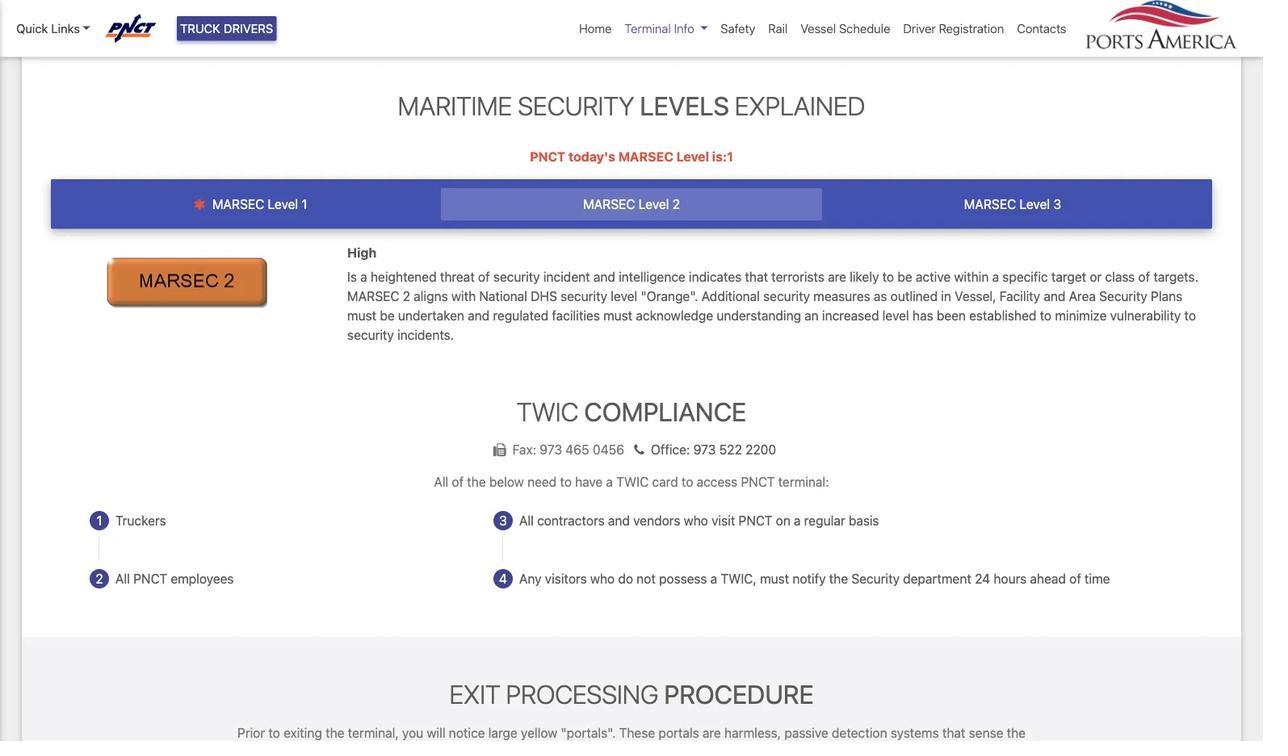 Task type: vqa. For each thing, say whether or not it's contained in the screenshot.
All contractors and vendors who visit PNCT on a regular basis all
yes



Task type: locate. For each thing, give the bounding box(es) containing it.
1 vertical spatial 2
[[403, 288, 410, 304]]

0 horizontal spatial all
[[116, 572, 130, 587]]

sense
[[969, 725, 1004, 741]]

marsec for marsec level 2
[[583, 197, 635, 212]]

safety link
[[715, 13, 762, 44]]

security down the terrorists
[[764, 288, 810, 304]]

all of the below need to have a twic card to access pnct terminal:
[[434, 475, 829, 490]]

vessel,
[[955, 288, 997, 304]]

the left below
[[467, 475, 486, 490]]

to down facility at the top
[[1040, 308, 1052, 323]]

employees
[[171, 572, 234, 587]]

1 horizontal spatial that
[[943, 725, 966, 741]]

twic up fax: 973 465 0456
[[517, 396, 579, 427]]

specific
[[1003, 269, 1048, 284]]

1 horizontal spatial be
[[898, 269, 913, 284]]

1 horizontal spatial who
[[684, 513, 708, 529]]

to left have on the left of page
[[560, 475, 572, 490]]

security
[[86, 21, 134, 36], [518, 90, 635, 121], [1100, 288, 1148, 304], [852, 572, 900, 587]]

0 vertical spatial 3
[[1054, 197, 1062, 212]]

3 up target
[[1054, 197, 1062, 212]]

that
[[745, 269, 768, 284], [943, 725, 966, 741]]

need
[[528, 475, 557, 490]]

1 horizontal spatial are
[[828, 269, 847, 284]]

1 vertical spatial 3
[[499, 513, 507, 529]]

0 horizontal spatial 1
[[97, 513, 102, 529]]

driver registration link
[[897, 13, 1011, 44]]

must down 'is'
[[347, 308, 377, 323]]

phone image
[[628, 444, 651, 457]]

0 vertical spatial 1
[[302, 197, 307, 212]]

acknowledge
[[636, 308, 714, 323]]

marsec level 3 link
[[822, 188, 1204, 221]]

marsec level 2 link
[[441, 188, 822, 221]]

quick
[[16, 21, 48, 36]]

973 for office:
[[694, 442, 716, 458]]

pnct left today's
[[530, 149, 566, 164]]

1 inside tab list
[[302, 197, 307, 212]]

1 vertical spatial that
[[943, 725, 966, 741]]

of right class at the right of the page
[[1139, 269, 1151, 284]]

to
[[883, 269, 894, 284], [1040, 308, 1052, 323], [1185, 308, 1196, 323], [560, 475, 572, 490], [682, 475, 694, 490], [268, 725, 280, 741]]

basis
[[849, 513, 879, 529]]

3 inside marsec level 3 link
[[1054, 197, 1062, 212]]

indicates
[[689, 269, 742, 284]]

security down class at the right of the page
[[1100, 288, 1148, 304]]

tab list containing marsec level 1
[[51, 179, 1213, 229]]

0 horizontal spatial who
[[590, 572, 615, 587]]

pnct down 2200
[[741, 475, 775, 490]]

access
[[697, 475, 738, 490]]

the right exiting
[[326, 725, 345, 741]]

national
[[479, 288, 528, 304]]

below
[[489, 475, 524, 490]]

level
[[677, 149, 709, 164], [268, 197, 298, 212], [639, 197, 669, 212], [1020, 197, 1050, 212]]

systems
[[891, 725, 939, 741]]

0 horizontal spatial 2
[[96, 572, 103, 587]]

as
[[874, 288, 887, 304]]

of left time
[[1070, 572, 1082, 587]]

notify
[[793, 572, 826, 587]]

level for marsec level 1
[[268, 197, 298, 212]]

that inside prior to exiting the terminal, you will notice large yellow "portals". these portals are harmless, passive detection systems that sense the
[[943, 725, 966, 741]]

truck drivers
[[180, 21, 273, 36]]

safety
[[721, 21, 756, 36]]

exiting
[[284, 725, 322, 741]]

terminal,
[[348, 725, 399, 741]]

1 973 from the left
[[540, 442, 562, 458]]

"portals".
[[561, 725, 616, 741]]

all left below
[[434, 475, 449, 490]]

of
[[478, 269, 490, 284], [1139, 269, 1151, 284], [452, 475, 464, 490], [1070, 572, 1082, 587]]

2 horizontal spatial 2
[[673, 197, 680, 212]]

explained
[[735, 90, 866, 121]]

registration
[[939, 21, 1005, 36]]

that up additional
[[745, 269, 768, 284]]

high
[[347, 245, 377, 260]]

2 973 from the left
[[694, 442, 716, 458]]

2 horizontal spatial all
[[519, 513, 534, 529]]

increased
[[822, 308, 879, 323]]

home link
[[573, 13, 618, 44], [35, 21, 70, 36]]

2 down pnct today's marsec level is:1 at top
[[673, 197, 680, 212]]

1 horizontal spatial 973
[[694, 442, 716, 458]]

1 horizontal spatial level
[[883, 308, 909, 323]]

to up "as"
[[883, 269, 894, 284]]

must right facilities
[[604, 308, 633, 323]]

truck
[[180, 21, 220, 36]]

terminal info
[[625, 21, 695, 36]]

time
[[1085, 572, 1110, 587]]

and right incident
[[594, 269, 616, 284]]

marsec level 1 link
[[60, 188, 441, 221]]

all
[[434, 475, 449, 490], [519, 513, 534, 529], [116, 572, 130, 587]]

security right links
[[86, 21, 134, 36]]

1 horizontal spatial 3
[[1054, 197, 1062, 212]]

are right portals on the right bottom
[[703, 725, 721, 741]]

0 horizontal spatial be
[[380, 308, 395, 323]]

level down "as"
[[883, 308, 909, 323]]

1 vertical spatial are
[[703, 725, 721, 741]]

2 down heightened
[[403, 288, 410, 304]]

2
[[673, 197, 680, 212], [403, 288, 410, 304], [96, 572, 103, 587]]

terminal info link
[[618, 13, 715, 44]]

4
[[499, 572, 507, 587]]

1 horizontal spatial home link
[[573, 13, 618, 44]]

0 horizontal spatial home
[[35, 21, 70, 36]]

driver registration
[[904, 21, 1005, 36]]

all contractors and vendors who visit pnct on a regular basis
[[519, 513, 879, 529]]

0 vertical spatial all
[[434, 475, 449, 490]]

pnct today's marsec level is:1
[[530, 149, 734, 164]]

must
[[347, 308, 377, 323], [604, 308, 633, 323], [760, 572, 789, 587]]

must left 'notify'
[[760, 572, 789, 587]]

not
[[637, 572, 656, 587]]

who
[[684, 513, 708, 529], [590, 572, 615, 587]]

0 vertical spatial are
[[828, 269, 847, 284]]

class
[[1106, 269, 1135, 284]]

facilities
[[552, 308, 600, 323]]

973
[[540, 442, 562, 458], [694, 442, 716, 458]]

1 horizontal spatial 1
[[302, 197, 307, 212]]

2 left all pnct employees
[[96, 572, 103, 587]]

973 for fax:
[[540, 442, 562, 458]]

contractors
[[537, 513, 605, 529]]

all down truckers
[[116, 572, 130, 587]]

are
[[828, 269, 847, 284], [703, 725, 721, 741]]

security left the incidents.
[[347, 327, 394, 343]]

and down with at the left of the page
[[468, 308, 490, 323]]

terminal
[[625, 21, 671, 36]]

incident
[[544, 269, 590, 284]]

be up the outlined
[[898, 269, 913, 284]]

1 vertical spatial all
[[519, 513, 534, 529]]

0 vertical spatial level
[[611, 288, 638, 304]]

department
[[903, 572, 972, 587]]

1 home from the left
[[35, 21, 70, 36]]

2 vertical spatial 2
[[96, 572, 103, 587]]

1 horizontal spatial home
[[579, 21, 612, 36]]

1 vertical spatial who
[[590, 572, 615, 587]]

0 horizontal spatial twic
[[517, 396, 579, 427]]

with
[[451, 288, 476, 304]]

2 vertical spatial all
[[116, 572, 130, 587]]

exit
[[450, 679, 501, 710]]

level down intelligence
[[611, 288, 638, 304]]

1 horizontal spatial all
[[434, 475, 449, 490]]

twic left card
[[617, 475, 649, 490]]

office: 973 522 2200 link
[[628, 442, 777, 458]]

yellow
[[521, 725, 558, 741]]

to inside prior to exiting the terminal, you will notice large yellow "portals". these portals are harmless, passive detection systems that sense the
[[268, 725, 280, 741]]

and left vendors at the bottom right of the page
[[608, 513, 630, 529]]

contacts
[[1017, 21, 1067, 36]]

who left do
[[590, 572, 615, 587]]

3 down below
[[499, 513, 507, 529]]

an
[[805, 308, 819, 323]]

outlined
[[891, 288, 938, 304]]

all for all of the below need to have a twic card to access pnct terminal:
[[434, 475, 449, 490]]

0 horizontal spatial must
[[347, 308, 377, 323]]

is
[[347, 269, 357, 284]]

driver
[[904, 21, 936, 36]]

that left sense
[[943, 725, 966, 741]]

1 vertical spatial level
[[883, 308, 909, 323]]

1 vertical spatial 1
[[97, 513, 102, 529]]

tab list
[[51, 179, 1213, 229]]

ahead
[[1030, 572, 1066, 587]]

1 horizontal spatial must
[[604, 308, 633, 323]]

or
[[1090, 269, 1102, 284]]

fax:
[[513, 442, 536, 458]]

0 vertical spatial that
[[745, 269, 768, 284]]

0 horizontal spatial that
[[745, 269, 768, 284]]

minimize
[[1055, 308, 1107, 323]]

all pnct employees
[[116, 572, 234, 587]]

to right prior
[[268, 725, 280, 741]]

1 horizontal spatial twic
[[617, 475, 649, 490]]

973 right fax:
[[540, 442, 562, 458]]

and
[[594, 269, 616, 284], [1044, 288, 1066, 304], [468, 308, 490, 323], [608, 513, 630, 529]]

973 left 522
[[694, 442, 716, 458]]

level
[[611, 288, 638, 304], [883, 308, 909, 323]]

of right threat
[[478, 269, 490, 284]]

1 horizontal spatial 2
[[403, 288, 410, 304]]

0 horizontal spatial level
[[611, 288, 638, 304]]

who left the visit
[[684, 513, 708, 529]]

0 horizontal spatial are
[[703, 725, 721, 741]]

all down need
[[519, 513, 534, 529]]

are up measures
[[828, 269, 847, 284]]

level for marsec level 3
[[1020, 197, 1050, 212]]

harmless,
[[725, 725, 781, 741]]

be down heightened
[[380, 308, 395, 323]]

a right within
[[993, 269, 999, 284]]

and down target
[[1044, 288, 1066, 304]]

0 horizontal spatial 973
[[540, 442, 562, 458]]



Task type: describe. For each thing, give the bounding box(es) containing it.
office:
[[651, 442, 690, 458]]

quick links link
[[16, 19, 90, 38]]

heightened
[[371, 269, 437, 284]]

processing
[[506, 679, 659, 710]]

likely
[[850, 269, 879, 284]]

a right 'is'
[[361, 269, 367, 284]]

levels
[[640, 90, 729, 121]]

links
[[51, 21, 80, 36]]

vulnerability
[[1111, 308, 1181, 323]]

"orange".
[[641, 288, 699, 304]]

0 horizontal spatial 3
[[499, 513, 507, 529]]

regulated
[[493, 308, 549, 323]]

area
[[1069, 288, 1096, 304]]

security up facilities
[[561, 288, 608, 304]]

that inside is a heightened threat of security incident and intelligence indicates that terrorists are likely to be active within a specific target or class of targets. marsec 2 aligns with national dhs security level "orange". additional security measures as outlined in vessel, facility and area security plans must be undertaken and regulated facilities must acknowledge understanding an increased level has been established to minimize vulnerability to security incidents.
[[745, 269, 768, 284]]

vessel schedule link
[[794, 13, 897, 44]]

1 vertical spatial twic
[[617, 475, 649, 490]]

security up national at the left top of page
[[493, 269, 540, 284]]

drivers
[[224, 21, 273, 36]]

additional
[[702, 288, 760, 304]]

rail
[[769, 21, 788, 36]]

do
[[618, 572, 633, 587]]

prior
[[237, 725, 265, 741]]

2 inside is a heightened threat of security incident and intelligence indicates that terrorists are likely to be active within a specific target or class of targets. marsec 2 aligns with national dhs security level "orange". additional security measures as outlined in vessel, facility and area security plans must be undertaken and regulated facilities must acknowledge understanding an increased level has been established to minimize vulnerability to security incidents.
[[403, 288, 410, 304]]

aligns
[[414, 288, 448, 304]]

marsec inside is a heightened threat of security incident and intelligence indicates that terrorists are likely to be active within a specific target or class of targets. marsec 2 aligns with national dhs security level "orange". additional security measures as outlined in vessel, facility and area security plans must be undertaken and regulated facilities must acknowledge understanding an increased level has been established to minimize vulnerability to security incidents.
[[347, 288, 400, 304]]

is:1
[[712, 149, 734, 164]]

twic compliance
[[517, 396, 747, 427]]

maritime security levels explained
[[398, 90, 866, 121]]

0456
[[593, 442, 625, 458]]

2 horizontal spatial must
[[760, 572, 789, 587]]

is a heightened threat of security incident and intelligence indicates that terrorists are likely to be active within a specific target or class of targets. marsec 2 aligns with national dhs security level "orange". additional security measures as outlined in vessel, facility and area security plans must be undertaken and regulated facilities must acknowledge understanding an increased level has been established to minimize vulnerability to security incidents.
[[347, 269, 1199, 343]]

visitors
[[545, 572, 587, 587]]

contacts link
[[1011, 13, 1073, 44]]

1 vertical spatial be
[[380, 308, 395, 323]]

has
[[913, 308, 934, 323]]

notice
[[449, 725, 485, 741]]

truck drivers link
[[177, 16, 277, 41]]

marsec for marsec level 1
[[212, 197, 264, 212]]

marsec level 2
[[583, 197, 680, 212]]

you
[[402, 725, 424, 741]]

rail link
[[762, 13, 794, 44]]

facility
[[1000, 288, 1041, 304]]

passive
[[785, 725, 829, 741]]

security down basis
[[852, 572, 900, 587]]

vessel
[[801, 21, 836, 36]]

terrorists
[[772, 269, 825, 284]]

regular
[[804, 513, 846, 529]]

all for all pnct employees
[[116, 572, 130, 587]]

0 vertical spatial 2
[[673, 197, 680, 212]]

truckers
[[116, 513, 166, 529]]

been
[[937, 308, 966, 323]]

understanding
[[717, 308, 801, 323]]

0 vertical spatial twic
[[517, 396, 579, 427]]

0 vertical spatial be
[[898, 269, 913, 284]]

any visitors who do not possess a twic, must notify the security department 24 hours ahead of time
[[519, 572, 1110, 587]]

the right 'notify'
[[829, 572, 848, 587]]

marsec level 3
[[964, 197, 1062, 212]]

pnct left on
[[739, 513, 773, 529]]

prior to exiting the terminal, you will notice large yellow "portals". these portals are harmless, passive detection systems that sense the
[[237, 725, 1026, 742]]

hours
[[994, 572, 1027, 587]]

a left twic,
[[711, 572, 718, 587]]

exit processing procedure
[[450, 679, 814, 710]]

vendors
[[634, 513, 681, 529]]

marsec level 1
[[209, 197, 307, 212]]

portals
[[659, 725, 699, 741]]

marsec for marsec level 3
[[964, 197, 1017, 212]]

pnct left employees
[[133, 572, 167, 587]]

plans
[[1151, 288, 1183, 304]]

of left below
[[452, 475, 464, 490]]

fax: 973 465 0456
[[513, 442, 628, 458]]

active
[[916, 269, 951, 284]]

522
[[720, 442, 742, 458]]

any
[[519, 572, 542, 587]]

threat
[[440, 269, 475, 284]]

have
[[575, 475, 603, 490]]

procedure
[[664, 679, 814, 710]]

to down targets.
[[1185, 308, 1196, 323]]

security inside is a heightened threat of security incident and intelligence indicates that terrorists are likely to be active within a specific target or class of targets. marsec 2 aligns with national dhs security level "orange". additional security measures as outlined in vessel, facility and area security plans must be undertaken and regulated facilities must acknowledge understanding an increased level has been established to minimize vulnerability to security incidents.
[[1100, 288, 1148, 304]]

schedule
[[839, 21, 891, 36]]

twic,
[[721, 572, 757, 587]]

a right on
[[794, 513, 801, 529]]

a right have on the left of page
[[606, 475, 613, 490]]

measures
[[814, 288, 871, 304]]

vessel schedule
[[801, 21, 891, 36]]

all for all contractors and vendors who visit pnct on a regular basis
[[519, 513, 534, 529]]

level for marsec level 2
[[639, 197, 669, 212]]

0 horizontal spatial home link
[[35, 21, 70, 36]]

office: 973 522 2200
[[651, 442, 777, 458]]

are inside is a heightened threat of security incident and intelligence indicates that terrorists are likely to be active within a specific target or class of targets. marsec 2 aligns with national dhs security level "orange". additional security measures as outlined in vessel, facility and area security plans must be undertaken and regulated facilities must acknowledge understanding an increased level has been established to minimize vulnerability to security incidents.
[[828, 269, 847, 284]]

security up today's
[[518, 90, 635, 121]]

to right card
[[682, 475, 694, 490]]

terminal:
[[778, 475, 829, 490]]

24
[[975, 572, 991, 587]]

incidents.
[[398, 327, 454, 343]]

info
[[674, 21, 695, 36]]

465
[[566, 442, 590, 458]]

are inside prior to exiting the terminal, you will notice large yellow "portals". these portals are harmless, passive detection systems that sense the
[[703, 725, 721, 741]]

0 vertical spatial who
[[684, 513, 708, 529]]

the right sense
[[1007, 725, 1026, 741]]

within
[[954, 269, 989, 284]]

2200
[[746, 442, 777, 458]]

2 home from the left
[[579, 21, 612, 36]]

detection
[[832, 725, 888, 741]]

visit
[[712, 513, 735, 529]]



